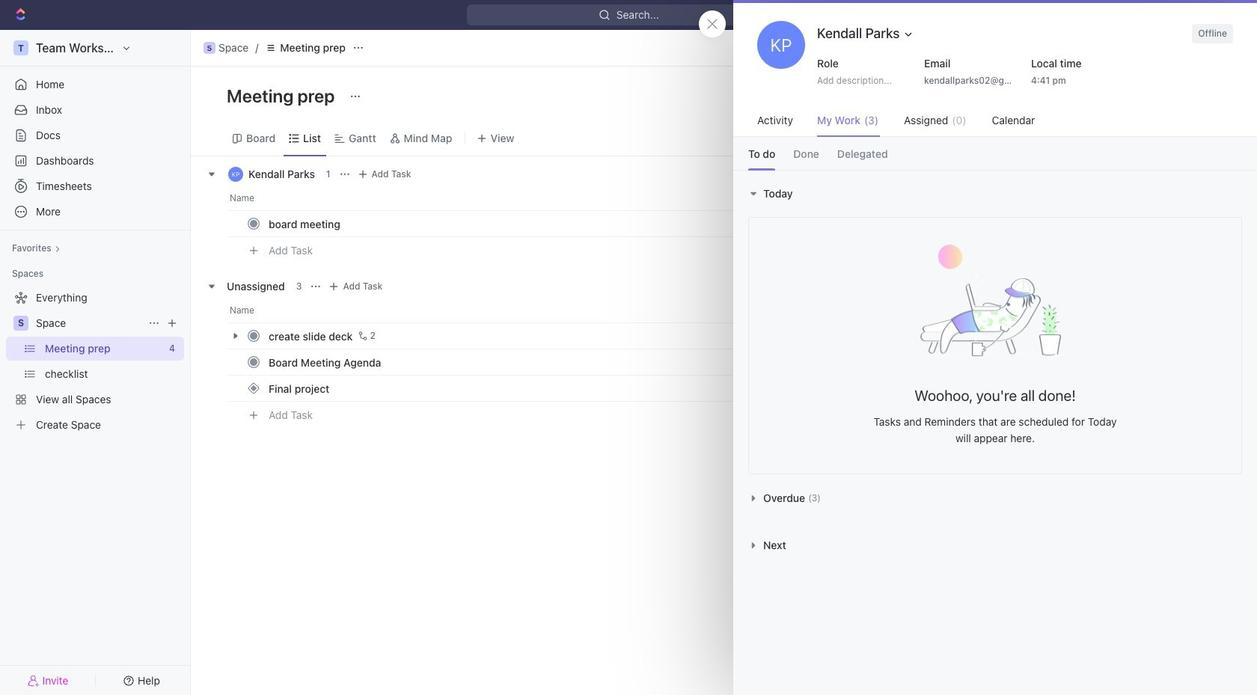 Task type: locate. For each thing, give the bounding box(es) containing it.
sidebar navigation
[[0, 30, 194, 696]]

1 vertical spatial space, , element
[[13, 316, 28, 331]]

tab list
[[734, 137, 1258, 170]]

0 horizontal spatial space, , element
[[13, 316, 28, 331]]

1 horizontal spatial space, , element
[[204, 42, 216, 54]]

space, , element
[[204, 42, 216, 54], [13, 316, 28, 331]]

team workspace, , element
[[13, 40, 28, 55]]

tree
[[6, 286, 184, 437]]

tab panel
[[734, 170, 1258, 569]]

0 vertical spatial space, , element
[[204, 42, 216, 54]]



Task type: vqa. For each thing, say whether or not it's contained in the screenshot.
3 within UNASSIGNED 3 TASKS
no



Task type: describe. For each thing, give the bounding box(es) containing it.
space, , element inside 'tree'
[[13, 316, 28, 331]]

tree inside sidebar navigation
[[6, 286, 184, 437]]

invite user image
[[27, 674, 39, 688]]



